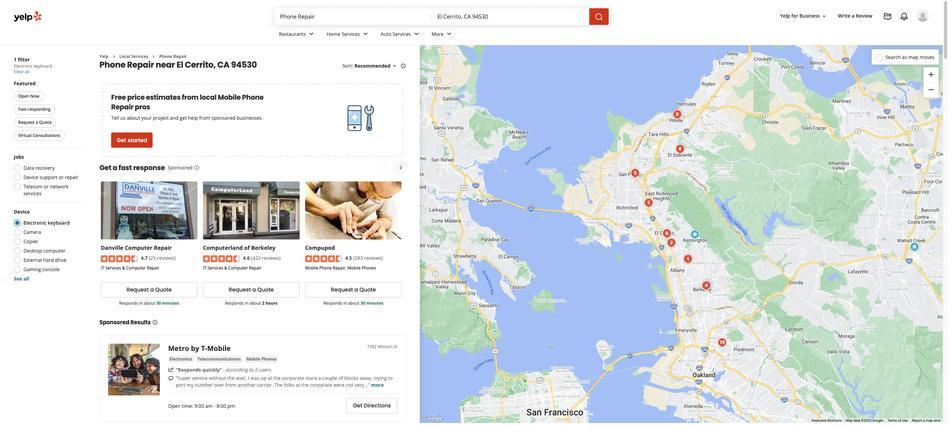 Task type: vqa. For each thing, say whether or not it's contained in the screenshot.
This corresponding to First
no



Task type: locate. For each thing, give the bounding box(es) containing it.
2 reviews) from the left
[[262, 255, 281, 262]]

2 & from the left
[[224, 265, 227, 271]]

1 horizontal spatial open
[[168, 403, 181, 410]]

desktop
[[23, 248, 42, 254]]

search as map moves
[[886, 54, 935, 60]]

1 vertical spatial or
[[44, 183, 49, 190]]

0 horizontal spatial none field
[[280, 13, 427, 20]]

1 minutes from the left
[[162, 300, 179, 306]]

1 horizontal spatial 2
[[262, 300, 265, 306]]

1 horizontal spatial minutes
[[367, 300, 384, 306]]

2 vertical spatial get
[[353, 402, 363, 410]]

at right folks
[[296, 382, 300, 389]]

get left directions
[[353, 402, 363, 410]]

sponsored right response
[[168, 165, 193, 171]]

0 horizontal spatial yelp
[[99, 54, 108, 59]]

0 vertical spatial from
[[182, 93, 199, 102]]

phones
[[362, 265, 376, 271], [262, 356, 277, 362]]

0 vertical spatial map
[[909, 54, 919, 60]]

None field
[[280, 13, 427, 20], [438, 13, 584, 20]]

2 responds in about 30 minutes from the left
[[324, 300, 384, 306]]

map for error
[[926, 419, 933, 423]]

2 horizontal spatial from
[[225, 382, 237, 389]]

1 horizontal spatial &
[[224, 265, 227, 271]]

0 horizontal spatial responds in about 30 minutes
[[119, 300, 179, 306]]

yelp inside button
[[781, 13, 791, 19]]

1 vertical spatial all
[[23, 276, 29, 282]]

wireless options image
[[681, 252, 695, 266], [681, 252, 695, 266]]

0 horizontal spatial open
[[18, 93, 29, 99]]

0 horizontal spatial reviews)
[[157, 255, 176, 262]]

mobile up users
[[246, 356, 261, 362]]

a
[[852, 13, 855, 19], [36, 120, 38, 125], [113, 163, 117, 173], [150, 286, 154, 294], [252, 286, 256, 294], [355, 286, 358, 294], [318, 375, 321, 382], [924, 419, 926, 423]]

24 chevron down v2 image for auto services
[[413, 30, 421, 38]]

it services & computer repair for danville
[[101, 265, 159, 271]]

quote up the consultations
[[39, 120, 52, 125]]

1 horizontal spatial reviews)
[[262, 255, 281, 262]]

1 & from the left
[[122, 265, 125, 271]]

of for terms
[[899, 419, 902, 423]]

None search field
[[275, 8, 610, 25]]

zoom in image
[[928, 70, 936, 79]]

& down 4.6 star rating image
[[224, 265, 227, 271]]

2 24 chevron down v2 image from the left
[[413, 30, 421, 38]]

0 vertical spatial 16 info v2 image
[[401, 63, 406, 69]]

computer down "4.6"
[[228, 265, 248, 271]]

report a map error
[[913, 419, 941, 423]]

from left local at the left of the page
[[182, 93, 199, 102]]

3 responds from the left
[[324, 300, 343, 306]]

map
[[909, 54, 919, 60], [926, 419, 933, 423]]

get for get started
[[117, 136, 126, 144]]

sponsored left results
[[99, 319, 129, 327]]

computer
[[125, 244, 153, 252], [126, 265, 146, 271], [228, 265, 248, 271]]

metro by t-mobile link
[[168, 344, 231, 353]]

3 in from the left
[[344, 300, 347, 306]]

of up were
[[339, 375, 343, 382]]

2 horizontal spatial responds
[[324, 300, 343, 306]]

1 horizontal spatial 24 chevron down v2 image
[[445, 30, 454, 38]]

1 responds from the left
[[119, 300, 138, 306]]

1 vertical spatial sponsored
[[99, 319, 129, 327]]

24 chevron down v2 image inside restaurants link
[[308, 30, 316, 38]]

1 horizontal spatial it
[[203, 265, 207, 271]]

0 horizontal spatial the
[[227, 375, 235, 382]]

responds in about 2 hours
[[225, 300, 278, 306]]

1 reviews) from the left
[[157, 255, 176, 262]]

request a quote button down fast-responding button
[[14, 117, 56, 128]]

0 horizontal spatial corporate
[[282, 375, 304, 382]]

request a quote button down (25
[[101, 283, 198, 298]]

reviews) for repair
[[157, 255, 176, 262]]

& down 4.7 star rating image
[[122, 265, 125, 271]]

1 vertical spatial open
[[168, 403, 181, 410]]

0 vertical spatial at
[[268, 375, 272, 382]]

reviews) down berkeley
[[262, 255, 281, 262]]

the down store
[[302, 382, 309, 389]]

request a quote down (25
[[127, 286, 172, 294]]

2 up was
[[255, 367, 258, 373]]

to
[[249, 367, 254, 373], [388, 375, 393, 382]]

it
[[101, 265, 104, 271], [203, 265, 207, 271]]

0 vertical spatial sponsored
[[168, 165, 193, 171]]

0 horizontal spatial or
[[44, 183, 49, 190]]

request up the responds in about 2 hours
[[229, 286, 251, 294]]

auto
[[381, 31, 392, 37]]

0 horizontal spatial 16 info v2 image
[[152, 320, 158, 325]]

electronics
[[170, 356, 192, 362]]

mobile
[[218, 93, 241, 102], [305, 265, 318, 271], [348, 265, 361, 271], [207, 344, 231, 353], [246, 356, 261, 362]]

about for compupod
[[348, 300, 360, 306]]

0 horizontal spatial sponsored
[[99, 319, 129, 327]]

0 horizontal spatial 24 chevron down v2 image
[[362, 30, 370, 38]]

directions
[[364, 402, 391, 410]]

16 chevron down v2 image right "recommended"
[[392, 63, 398, 69]]

auto services link
[[375, 25, 426, 45]]

of up "4.6"
[[244, 244, 250, 252]]

home
[[327, 31, 341, 37]]

telecom
[[23, 183, 43, 190]]

& for computerland
[[224, 265, 227, 271]]

1 vertical spatial electronic
[[23, 220, 46, 226]]

1 horizontal spatial of
[[339, 375, 343, 382]]

2 horizontal spatial in
[[344, 300, 347, 306]]

desktop computer
[[23, 248, 65, 254]]

insta fix phone repair image
[[660, 227, 674, 241]]

0 horizontal spatial minutes
[[162, 300, 179, 306]]

clear all link
[[14, 69, 29, 75]]

services right home
[[342, 31, 360, 37]]

danville computer repair
[[101, 244, 172, 252]]

mobile right local at the left of the page
[[218, 93, 241, 102]]

1 horizontal spatial it services & computer repair
[[203, 265, 262, 271]]

responds for danville
[[119, 300, 138, 306]]

4.5 (283 reviews)
[[345, 255, 383, 262]]

quote down 4.5 (283 reviews)
[[360, 286, 376, 294]]

it services & computer repair down 4.6 star rating image
[[203, 265, 262, 271]]

about for danville computer repair
[[144, 300, 155, 306]]

1 horizontal spatial 24 chevron down v2 image
[[413, 30, 421, 38]]

see all button
[[14, 276, 29, 282]]

or
[[59, 174, 64, 181], [44, 183, 49, 190]]

1 vertical spatial 16 chevron down v2 image
[[392, 63, 398, 69]]

none field find
[[280, 13, 427, 20]]

blocks
[[345, 375, 359, 382]]

of inside "super service without the wait. i was up at the corporate store a couple of blocks away, trying to port my number over from another carrier. the folks at the corporate were not very…"
[[339, 375, 343, 382]]

map region
[[366, 42, 949, 424]]

0 vertical spatial open
[[18, 93, 29, 99]]

i
[[248, 375, 249, 382]]

0 horizontal spatial 2
[[255, 367, 258, 373]]

2 it services & computer repair from the left
[[203, 265, 262, 271]]

phone repair link
[[159, 54, 187, 59]]

to up i
[[249, 367, 254, 373]]

16 chevron down v2 image inside recommended popup button
[[392, 63, 398, 69]]

map for moves
[[909, 54, 919, 60]]

16 chevron down v2 image
[[822, 13, 827, 19], [392, 63, 398, 69]]

sponsored for sponsored
[[168, 165, 193, 171]]

2 vertical spatial of
[[899, 419, 902, 423]]

cci computer jam image
[[908, 240, 922, 254]]

24 chevron down v2 image inside the auto services link
[[413, 30, 421, 38]]

0 vertical spatial of
[[244, 244, 250, 252]]

1 horizontal spatial to
[[388, 375, 393, 382]]

©2023
[[862, 419, 872, 423]]

0 vertical spatial keyboard
[[34, 63, 52, 69]]

16 info v2 image for get a fast response
[[194, 165, 200, 171]]

free
[[111, 93, 126, 102]]

1 vertical spatial map
[[926, 419, 933, 423]]

metro
[[168, 344, 189, 353]]

4.7 star rating image
[[101, 256, 138, 262]]

all inside 'option group'
[[23, 276, 29, 282]]

services inside home services link
[[342, 31, 360, 37]]

2 it from the left
[[203, 265, 207, 271]]

or down support
[[44, 183, 49, 190]]

to right trying
[[388, 375, 393, 382]]

telecommunications
[[198, 356, 241, 362]]

1 vertical spatial to
[[388, 375, 393, 382]]

device up telecom
[[23, 174, 38, 181]]

request a quote
[[18, 120, 52, 125], [127, 286, 172, 294], [229, 286, 274, 294], [331, 286, 376, 294]]

1 vertical spatial 16 info v2 image
[[194, 165, 200, 171]]

keyboard right clear all link
[[34, 63, 52, 69]]

open inside button
[[18, 93, 29, 99]]

2 horizontal spatial of
[[899, 419, 902, 423]]

0 vertical spatial get
[[117, 136, 126, 144]]

3 reviews) from the left
[[364, 255, 383, 262]]

1 vertical spatial device
[[14, 209, 30, 215]]

0 horizontal spatial 24 chevron down v2 image
[[308, 30, 316, 38]]

quote for compupod
[[360, 286, 376, 294]]

electronics link
[[168, 356, 194, 363]]

mobile up the telecommunications
[[207, 344, 231, 353]]

responds for computerland
[[225, 300, 244, 306]]

the down according
[[227, 375, 235, 382]]

of
[[244, 244, 250, 252], [339, 375, 343, 382], [899, 419, 902, 423]]

1 vertical spatial keyboard
[[48, 220, 70, 226]]

or up network
[[59, 174, 64, 181]]

get for get a fast response
[[99, 163, 111, 173]]

2 responds from the left
[[225, 300, 244, 306]]

1 horizontal spatial responds in about 30 minutes
[[324, 300, 384, 306]]

1 24 chevron down v2 image from the left
[[308, 30, 316, 38]]

yelp for yelp "link"
[[99, 54, 108, 59]]

2 horizontal spatial get
[[353, 402, 363, 410]]

2 horizontal spatial reviews)
[[364, 255, 383, 262]]

1 none field from the left
[[280, 13, 427, 20]]

0 horizontal spatial of
[[244, 244, 250, 252]]

phones up users
[[262, 356, 277, 362]]

corporate up folks
[[282, 375, 304, 382]]

- up without
[[223, 367, 225, 373]]

a down fast-responding button
[[36, 120, 38, 125]]

0 horizontal spatial 30
[[156, 300, 161, 306]]

minutes for danville computer repair
[[162, 300, 179, 306]]

16 chevron down v2 image for recommended
[[392, 63, 398, 69]]

device
[[23, 174, 38, 181], [14, 209, 30, 215]]

us
[[120, 115, 126, 121]]

1 vertical spatial option group
[[12, 209, 86, 283]]

repair
[[65, 174, 78, 181]]

computer down 4.7
[[126, 265, 146, 271]]

it for danville computer repair
[[101, 265, 104, 271]]

request a quote up the responds in about 2 hours
[[229, 286, 274, 294]]

0 horizontal spatial in
[[139, 300, 143, 306]]

4.5
[[345, 255, 352, 262]]

results
[[131, 319, 151, 327]]

0 vertical spatial -
[[223, 367, 225, 373]]

get started button
[[111, 133, 153, 148]]

- right am
[[214, 403, 215, 410]]

external hard drive
[[23, 257, 66, 264]]

computerland of berkeley image
[[701, 277, 715, 291]]

in for computer
[[139, 300, 143, 306]]

1 horizontal spatial or
[[59, 174, 64, 181]]

2 left hours
[[262, 300, 265, 306]]

4.6 (422 reviews)
[[243, 255, 281, 262]]

0 horizontal spatial it services & computer repair
[[101, 265, 159, 271]]

1 it from the left
[[101, 265, 104, 271]]

24 chevron down v2 image left auto at the left top of the page
[[362, 30, 370, 38]]

about inside free price estimates from local mobile phone repair pros tell us about your project and get help from sponsored businesses.
[[127, 115, 140, 121]]

16 chevron down v2 image for yelp for business
[[822, 13, 827, 19]]

0 horizontal spatial -
[[214, 403, 215, 410]]

started
[[128, 136, 147, 144]]

hard
[[43, 257, 54, 264]]

1 vertical spatial at
[[296, 382, 300, 389]]

keyboard up computer
[[48, 220, 70, 226]]

1 horizontal spatial get
[[117, 136, 126, 144]]

by
[[191, 344, 199, 353]]

1 horizontal spatial yelp
[[781, 13, 791, 19]]

1 vertical spatial yelp
[[99, 54, 108, 59]]

1
[[14, 56, 17, 63]]

Near text field
[[438, 13, 584, 20]]

16 chevron down v2 image inside yelp for business button
[[822, 13, 827, 19]]

metro by t-mobile image
[[108, 344, 160, 396]]

consultations
[[33, 133, 60, 139]]

2 option group from the top
[[12, 209, 86, 283]]

map right the as
[[909, 54, 919, 60]]

the up the
[[274, 375, 281, 382]]

1 horizontal spatial 16 chevron down v2 image
[[822, 13, 827, 19]]

1 horizontal spatial in
[[245, 300, 249, 306]]

1 vertical spatial phones
[[262, 356, 277, 362]]

notifications image
[[901, 12, 909, 21]]

yelp
[[781, 13, 791, 19], [99, 54, 108, 59]]

1 in from the left
[[139, 300, 143, 306]]

services
[[23, 190, 41, 197]]

0 vertical spatial 2
[[262, 300, 265, 306]]

all right the clear
[[25, 69, 29, 75]]

4.7 (25 reviews)
[[141, 255, 176, 262]]

24 chevron down v2 image right auto services
[[413, 30, 421, 38]]

quickly"
[[202, 367, 222, 373]]

request a quote button down mobile phone repair, mobile phones
[[305, 283, 402, 298]]

mobile inside button
[[246, 356, 261, 362]]

16 chevron down v2 image right business
[[822, 13, 827, 19]]

now
[[30, 93, 39, 99]]

24 chevron down v2 image right restaurants
[[308, 30, 316, 38]]

quote down 4.7 (25 reviews)
[[155, 286, 172, 294]]

all right see at the bottom
[[23, 276, 29, 282]]

request inside featured group
[[18, 120, 35, 125]]

0 horizontal spatial 16 chevron down v2 image
[[392, 63, 398, 69]]

-
[[223, 367, 225, 373], [214, 403, 215, 410]]

24 chevron down v2 image
[[362, 30, 370, 38], [413, 30, 421, 38]]

world phones image
[[671, 108, 685, 121]]

electronic up camera
[[23, 220, 46, 226]]

carrier.
[[257, 382, 273, 389]]

request up virtual
[[18, 120, 35, 125]]

1 24 chevron down v2 image from the left
[[362, 30, 370, 38]]

corporate down couple
[[310, 382, 332, 389]]

1 30 from the left
[[156, 300, 161, 306]]

24 chevron down v2 image right the more
[[445, 30, 454, 38]]

from right help
[[199, 115, 210, 121]]

electronic down filter
[[14, 63, 33, 69]]

0 vertical spatial 16 chevron down v2 image
[[822, 13, 827, 19]]

2 none field from the left
[[438, 13, 584, 20]]

1 vertical spatial from
[[199, 115, 210, 121]]

2 24 chevron down v2 image from the left
[[445, 30, 454, 38]]

request down mobile phone repair, mobile phones
[[331, 286, 353, 294]]

1 horizontal spatial 16 info v2 image
[[194, 165, 200, 171]]

services down 4.7 star rating image
[[105, 265, 121, 271]]

write
[[838, 13, 851, 19]]

1 horizontal spatial none field
[[438, 13, 584, 20]]

7392 mission st
[[367, 344, 398, 350]]

group
[[924, 67, 939, 98]]

device down services at top
[[14, 209, 30, 215]]

phones down 4.5 (283 reviews)
[[362, 265, 376, 271]]

"responds quickly" - according to 2 users
[[176, 367, 271, 373]]

1 responds in about 30 minutes from the left
[[119, 300, 179, 306]]

16 info v2 image
[[401, 63, 406, 69], [194, 165, 200, 171], [152, 320, 158, 325]]

google image
[[422, 415, 445, 424]]

24 chevron down v2 image
[[308, 30, 316, 38], [445, 30, 454, 38]]

quote for computerland of berkeley
[[257, 286, 274, 294]]

get directions link
[[346, 399, 398, 414]]

2 in from the left
[[245, 300, 249, 306]]

0 vertical spatial yelp
[[781, 13, 791, 19]]

request a quote down fast-responding button
[[18, 120, 52, 125]]

keyboard inside 'option group'
[[48, 220, 70, 226]]

itekh electronics image
[[629, 166, 642, 180]]

recommended
[[355, 63, 391, 69]]

"responds
[[176, 367, 201, 373]]

keyboard inside "1 filter electronic keyboard clear all"
[[34, 63, 52, 69]]

1 it services & computer repair from the left
[[101, 265, 159, 271]]

of left 'use'
[[899, 419, 902, 423]]

service
[[192, 375, 208, 382]]

0 vertical spatial device
[[23, 174, 38, 181]]

0 vertical spatial option group
[[12, 154, 86, 197]]

get left started on the left
[[117, 136, 126, 144]]

user actions element
[[775, 9, 939, 51]]

get
[[117, 136, 126, 144], [99, 163, 111, 173], [353, 402, 363, 410]]

a right store
[[318, 375, 321, 382]]

it down 4.6 star rating image
[[203, 265, 207, 271]]

(283
[[353, 255, 363, 262]]

1 option group from the top
[[12, 154, 86, 197]]

open left time:
[[168, 403, 181, 410]]

2 vertical spatial 16 info v2 image
[[152, 320, 158, 325]]

0 horizontal spatial at
[[268, 375, 272, 382]]

a up the responds in about 2 hours
[[252, 286, 256, 294]]

sponsored for sponsored results
[[99, 319, 129, 327]]

from right over
[[225, 382, 237, 389]]

get inside button
[[117, 136, 126, 144]]

4.6 star rating image
[[203, 256, 240, 262]]

device support or repair
[[23, 174, 78, 181]]

24 chevron down v2 image inside home services link
[[362, 30, 370, 38]]

open left the now
[[18, 93, 29, 99]]

1 vertical spatial 2
[[255, 367, 258, 373]]

auto services
[[381, 31, 411, 37]]

2 minutes from the left
[[367, 300, 384, 306]]

recommended button
[[355, 63, 398, 69]]

1 horizontal spatial -
[[223, 367, 225, 373]]

write a review
[[838, 13, 873, 19]]

option group
[[12, 154, 86, 197], [12, 209, 86, 283]]

mobile down "4.5 star rating" image
[[305, 265, 318, 271]]

it services & computer repair down 4.7 star rating image
[[101, 265, 159, 271]]

very…"
[[355, 382, 370, 389]]

0 vertical spatial electronic
[[14, 63, 33, 69]]

1 vertical spatial -
[[214, 403, 215, 410]]

it down 4.7 star rating image
[[101, 265, 104, 271]]

services right auto at the left top of the page
[[393, 31, 411, 37]]

drive
[[55, 257, 66, 264]]

request a quote down mobile phone repair, mobile phones
[[331, 286, 376, 294]]

at right up
[[268, 375, 272, 382]]

quote up hours
[[257, 286, 274, 294]]

camera
[[23, 229, 41, 236]]

device for device support or repair
[[23, 174, 38, 181]]

0 vertical spatial corporate
[[282, 375, 304, 382]]

yelp left 16 chevron right v2 icon
[[99, 54, 108, 59]]

telecommunications link
[[196, 356, 242, 363]]

request a quote for danville computer repair
[[127, 286, 172, 294]]

a inside group
[[36, 120, 38, 125]]

2 30 from the left
[[361, 300, 365, 306]]

yelp left for
[[781, 13, 791, 19]]

0 vertical spatial all
[[25, 69, 29, 75]]

1 vertical spatial get
[[99, 163, 111, 173]]

2 horizontal spatial 16 info v2 image
[[401, 63, 406, 69]]

0 vertical spatial to
[[249, 367, 254, 373]]

corporate
[[282, 375, 304, 382], [310, 382, 332, 389]]

phone inside free price estimates from local mobile phone repair pros tell us about your project and get help from sponsored businesses.
[[242, 93, 264, 102]]

reviews) right (25
[[157, 255, 176, 262]]

request a quote button up the responds in about 2 hours
[[203, 283, 300, 298]]

map left error
[[926, 419, 933, 423]]

support
[[40, 174, 57, 181]]

restaurants
[[279, 31, 306, 37]]

0 horizontal spatial get
[[99, 163, 111, 173]]

wait.
[[236, 375, 247, 382]]

request down 4.7
[[127, 286, 149, 294]]

yelp for yelp for business
[[781, 13, 791, 19]]

2 vertical spatial from
[[225, 382, 237, 389]]

reviews) right (283
[[364, 255, 383, 262]]

24 chevron down v2 image inside more link
[[445, 30, 454, 38]]

get left fast
[[99, 163, 111, 173]]

0 horizontal spatial map
[[909, 54, 919, 60]]



Task type: describe. For each thing, give the bounding box(es) containing it.
electronic inside "1 filter electronic keyboard clear all"
[[14, 63, 33, 69]]

responds in about 30 minutes for danville computer repair
[[119, 300, 179, 306]]

services inside the auto services link
[[393, 31, 411, 37]]

30 for danville computer repair
[[156, 300, 161, 306]]

30 for compupod
[[361, 300, 365, 306]]

a right write
[[852, 13, 855, 19]]

filter
[[18, 56, 30, 63]]

repair inside free price estimates from local mobile phone repair pros tell us about your project and get help from sponsored businesses.
[[111, 102, 134, 112]]

request a quote inside featured group
[[18, 120, 52, 125]]

compupod
[[305, 244, 335, 252]]

3r tek image
[[665, 236, 679, 250]]

0 horizontal spatial from
[[182, 93, 199, 102]]

2 horizontal spatial the
[[302, 382, 309, 389]]

as
[[903, 54, 908, 60]]

store
[[306, 375, 317, 382]]

price
[[127, 93, 145, 102]]

local services link
[[119, 54, 148, 59]]

responds in about 30 minutes for compupod
[[324, 300, 384, 306]]

your
[[141, 115, 152, 121]]

it services & computer repair for computerland
[[203, 265, 262, 271]]

compupod image
[[549, 422, 563, 424]]

1 horizontal spatial from
[[199, 115, 210, 121]]

all inside "1 filter electronic keyboard clear all"
[[25, 69, 29, 75]]

metro by t-mobile
[[168, 344, 231, 353]]

open for open now
[[18, 93, 29, 99]]

it for computerland of berkeley
[[203, 265, 207, 271]]

a down mobile phone repair, mobile phones
[[355, 286, 358, 294]]

mobile phones link
[[245, 356, 278, 363]]

cerrito,
[[185, 59, 216, 71]]

7392
[[367, 344, 377, 350]]

device for device
[[14, 209, 30, 215]]

tell
[[111, 115, 119, 121]]

16 chevron right v2 image
[[151, 54, 157, 59]]

clear
[[14, 69, 24, 75]]

were
[[334, 382, 345, 389]]

computer network services image
[[688, 228, 702, 242]]

services down 4.6 star rating image
[[208, 265, 223, 271]]

business categories element
[[274, 25, 930, 45]]

zoom out image
[[928, 86, 936, 94]]

get started
[[117, 136, 147, 144]]

1 horizontal spatial the
[[274, 375, 281, 382]]

or inside telecom or network services
[[44, 183, 49, 190]]

mobile kangaroo - apple authorized image
[[701, 278, 715, 292]]

0 horizontal spatial to
[[249, 367, 254, 373]]

sponsored results
[[99, 319, 151, 327]]

mobile inside free price estimates from local mobile phone repair pros tell us about your project and get help from sponsored businesses.
[[218, 93, 241, 102]]

the
[[274, 382, 283, 389]]

fast-responding button
[[14, 104, 55, 115]]

and
[[170, 115, 179, 121]]

open for open time: 9:00 am - 8:00 pm
[[168, 403, 181, 410]]

9:00
[[195, 403, 204, 410]]

sponsored
[[212, 115, 236, 121]]

16 info v2 image for phone repair near el cerrito, ca 94530
[[401, 63, 406, 69]]

ca
[[217, 59, 230, 71]]

google
[[873, 419, 884, 423]]

services left 16 chevron right v2 image
[[131, 54, 148, 59]]

sort:
[[343, 63, 353, 69]]

mobile phones button
[[245, 356, 278, 363]]

yelp for business button
[[778, 10, 830, 22]]

joe iphone unlock & repair services image
[[700, 279, 714, 293]]

iphone repair squad image
[[716, 336, 729, 350]]

virtual consultations
[[18, 133, 60, 139]]

minutes for compupod
[[367, 300, 384, 306]]

computer for danville
[[126, 265, 146, 271]]

request for computerland of berkeley
[[229, 286, 251, 294]]

open now
[[18, 93, 39, 99]]

option group containing jobs
[[12, 154, 86, 197]]

8:00
[[217, 403, 226, 410]]

phones inside button
[[262, 356, 277, 362]]

write a review link
[[836, 10, 876, 22]]

phone repair near el cerrito, ca 94530
[[99, 59, 257, 71]]

0 vertical spatial or
[[59, 174, 64, 181]]

keyboard shortcuts
[[812, 419, 842, 423]]

open time: 9:00 am - 8:00 pm
[[168, 403, 235, 410]]

mobile down (283
[[348, 265, 361, 271]]

use
[[903, 419, 908, 423]]

according
[[226, 367, 248, 373]]

fast
[[119, 163, 132, 173]]

copier
[[23, 238, 38, 245]]

a left fast
[[113, 163, 117, 173]]

nerd crossing image
[[673, 142, 687, 156]]

a right report
[[924, 419, 926, 423]]

24 chevron down v2 image for more
[[445, 30, 454, 38]]

16 chevron right v2 image
[[111, 54, 117, 59]]

t-
[[201, 344, 207, 353]]

featured
[[14, 80, 36, 87]]

response
[[133, 163, 165, 173]]

pm
[[228, 403, 235, 410]]

jobs
[[14, 154, 24, 160]]

estimates
[[146, 93, 181, 102]]

hours
[[266, 300, 278, 306]]

0 vertical spatial phones
[[362, 265, 376, 271]]

1 filter electronic keyboard clear all
[[14, 56, 52, 75]]

quote for danville computer repair
[[155, 286, 172, 294]]

data recovery
[[23, 165, 55, 171]]

computer for computerland
[[228, 265, 248, 271]]

report a map error link
[[913, 419, 941, 423]]

24 chevron down v2 image for home services
[[362, 30, 370, 38]]

request a quote button for danville computer repair
[[101, 283, 198, 298]]

featured group
[[12, 80, 86, 142]]

request a quote button for computerland of berkeley
[[203, 283, 300, 298]]

next image
[[397, 164, 405, 172]]

yelp link
[[99, 54, 108, 59]]

to inside "super service without the wait. i was up at the corporate store a couple of blocks away, trying to port my number over from another carrier. the folks at the corporate were not very…"
[[388, 375, 393, 382]]

quote inside featured group
[[39, 120, 52, 125]]

request for danville computer repair
[[127, 286, 149, 294]]

(25
[[149, 255, 156, 262]]

network
[[50, 183, 69, 190]]

computerland of berkeley link
[[203, 244, 276, 252]]

get directions
[[353, 402, 391, 410]]

reviews) for berkeley
[[262, 255, 281, 262]]

search
[[886, 54, 901, 60]]

more
[[432, 31, 444, 37]]

in for of
[[245, 300, 249, 306]]

near
[[156, 59, 175, 71]]

request for compupod
[[331, 286, 353, 294]]

search image
[[595, 13, 604, 21]]

keyboard shortcuts button
[[812, 419, 842, 424]]

4.7
[[141, 255, 148, 262]]

moves
[[920, 54, 935, 60]]

shortcuts
[[827, 419, 842, 423]]

a down (25
[[150, 286, 154, 294]]

projects image
[[884, 12, 892, 21]]

recovery
[[35, 165, 55, 171]]

16 trending v2 image
[[168, 367, 174, 373]]

of for computerland
[[244, 244, 250, 252]]

terms
[[888, 419, 898, 423]]

more link
[[371, 382, 384, 389]]

request a quote for compupod
[[331, 286, 376, 294]]

a inside "super service without the wait. i was up at the corporate store a couple of blocks away, trying to port my number over from another carrier. the folks at the corporate were not very…"
[[318, 375, 321, 382]]

request a quote button for compupod
[[305, 283, 402, 298]]

see all
[[14, 276, 29, 282]]

previous image
[[381, 164, 389, 172]]

businesses.
[[237, 115, 263, 121]]

velocity iphone repair image
[[642, 196, 656, 210]]

Find text field
[[280, 13, 427, 20]]

virtual consultations button
[[14, 131, 65, 141]]

more
[[371, 382, 384, 389]]

responding
[[28, 106, 51, 112]]

home services
[[327, 31, 360, 37]]

(422
[[251, 255, 261, 262]]

24 chevron down v2 image for restaurants
[[308, 30, 316, 38]]

berkeley
[[251, 244, 276, 252]]

option group containing device
[[12, 209, 86, 283]]

for
[[792, 13, 799, 19]]

local
[[200, 93, 217, 102]]

1 vertical spatial corporate
[[310, 382, 332, 389]]

16 speech v2 image
[[168, 376, 174, 382]]

not
[[346, 382, 354, 389]]

folks
[[284, 382, 295, 389]]

none field "near"
[[438, 13, 584, 20]]

help
[[188, 115, 198, 121]]

see
[[14, 276, 22, 282]]

world phones image
[[671, 108, 685, 121]]

4.5 star rating image
[[305, 256, 343, 262]]

computer up 4.7
[[125, 244, 153, 252]]

request a quote for computerland of berkeley
[[229, 286, 274, 294]]

terms of use
[[888, 419, 908, 423]]

without
[[209, 375, 226, 382]]

free price estimates from local mobile phone repair pros image
[[344, 101, 378, 135]]

1 horizontal spatial at
[[296, 382, 300, 389]]

get for get directions
[[353, 402, 363, 410]]

about for computerland of berkeley
[[250, 300, 261, 306]]

console
[[42, 266, 60, 273]]

& for danville
[[122, 265, 125, 271]]

"super
[[176, 375, 191, 382]]

get
[[180, 115, 187, 121]]

tyler b. image
[[917, 9, 930, 22]]

4.6
[[243, 255, 250, 262]]

local services
[[119, 54, 148, 59]]

from inside "super service without the wait. i was up at the corporate store a couple of blocks away, trying to port my number over from another carrier. the folks at the corporate were not very…"
[[225, 382, 237, 389]]



